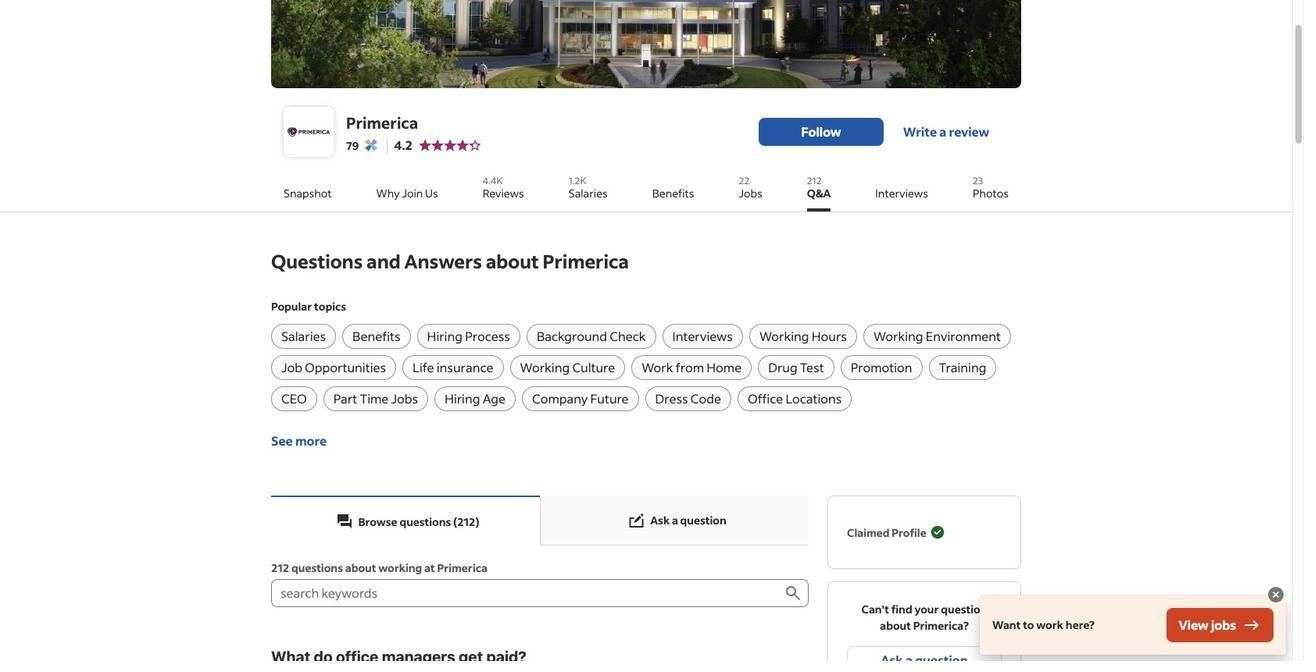 Task type: describe. For each thing, give the bounding box(es) containing it.
working culture link
[[510, 356, 625, 381]]

hiring for hiring process
[[427, 328, 463, 345]]

question inside "page sections" tab list
[[680, 513, 727, 528]]

1 vertical spatial primerica
[[543, 249, 629, 274]]

hiring for hiring age
[[445, 391, 480, 407]]

interviews for rightmost interviews link
[[875, 186, 928, 201]]

browse questions (212) link
[[271, 496, 540, 546]]

question inside can't find your question about primerica?
[[941, 602, 987, 617]]

part time jobs link
[[323, 387, 428, 412]]

0 horizontal spatial benefits
[[352, 328, 401, 345]]

here?
[[1066, 618, 1095, 633]]

process
[[465, 328, 510, 345]]

questions for browse
[[400, 515, 451, 529]]

see
[[271, 433, 293, 449]]

to
[[1023, 618, 1034, 633]]

background
[[537, 328, 607, 345]]

hours
[[812, 328, 847, 345]]

see more
[[271, 433, 327, 449]]

review
[[949, 123, 989, 140]]

want
[[992, 618, 1021, 633]]

see more button
[[271, 424, 327, 459]]

drug test
[[768, 359, 824, 376]]

working hours
[[759, 328, 847, 345]]

job
[[281, 359, 302, 376]]

1.2k salaries
[[569, 175, 608, 201]]

join
[[402, 186, 423, 201]]

primerica corporate headquarters in duluth, georgia image
[[271, 0, 1021, 88]]

working environment link
[[863, 324, 1011, 349]]

us
[[425, 186, 438, 201]]

23
[[973, 175, 983, 187]]

training link
[[929, 356, 997, 381]]

part time jobs
[[333, 391, 418, 407]]

about inside can't find your question about primerica?
[[880, 619, 911, 634]]

browse
[[358, 515, 397, 529]]

snapshot link
[[284, 170, 332, 212]]

and
[[367, 249, 401, 274]]

background check
[[537, 328, 646, 345]]

23 photos
[[973, 175, 1009, 201]]

1 vertical spatial benefits link
[[342, 324, 411, 349]]

ask
[[650, 513, 670, 528]]

job opportunities
[[281, 359, 386, 376]]

working culture
[[520, 359, 615, 376]]

1 horizontal spatial jobs
[[739, 186, 762, 201]]

snapshot
[[284, 186, 332, 201]]

why join us
[[376, 186, 438, 201]]

popular
[[271, 299, 312, 314]]

test
[[800, 359, 824, 376]]

write
[[903, 123, 937, 140]]

ceo
[[281, 391, 307, 407]]

0 vertical spatial salaries
[[569, 186, 608, 201]]

close image
[[1267, 586, 1285, 605]]

future
[[590, 391, 629, 407]]

drug
[[768, 359, 798, 376]]

office locations link
[[738, 387, 852, 412]]

ceo link
[[271, 387, 317, 412]]

212 questions about working at primerica alert
[[271, 560, 809, 577]]

a for write
[[940, 123, 947, 140]]

background check link
[[527, 324, 656, 349]]

claimed profile button
[[847, 516, 945, 550]]

questions
[[271, 249, 363, 274]]

office
[[748, 391, 783, 407]]

company
[[532, 391, 588, 407]]

0 horizontal spatial interviews link
[[662, 324, 743, 349]]

browse questions (212)
[[358, 515, 479, 529]]

0 horizontal spatial jobs
[[391, 391, 418, 407]]

4.4k reviews
[[483, 175, 524, 201]]

page sections tab list
[[271, 496, 809, 546]]

79
[[346, 138, 359, 153]]

view jobs
[[1179, 617, 1236, 634]]

can't
[[862, 602, 889, 617]]

check
[[610, 328, 646, 345]]

hiring process
[[427, 328, 510, 345]]

work
[[642, 359, 673, 376]]

company future
[[532, 391, 629, 407]]

company future link
[[522, 387, 639, 412]]

ask a question link
[[540, 496, 809, 546]]

opportunities
[[305, 359, 386, 376]]

primerica inside alert
[[437, 561, 488, 576]]

office locations
[[748, 391, 842, 407]]

ask a question
[[650, 513, 727, 528]]

code
[[691, 391, 721, 407]]

answers
[[404, 249, 482, 274]]

part
[[333, 391, 357, 407]]

working
[[378, 561, 422, 576]]

0 vertical spatial benefits link
[[652, 170, 694, 212]]

q&a
[[807, 186, 831, 201]]

working environment
[[874, 328, 1001, 345]]



Task type: locate. For each thing, give the bounding box(es) containing it.
0 horizontal spatial a
[[672, 513, 678, 528]]

salaries
[[569, 186, 608, 201], [281, 328, 326, 345]]

questions inside 212 questions about working at primerica alert
[[291, 561, 343, 576]]

1 vertical spatial 212
[[271, 561, 289, 576]]

drug test link
[[758, 356, 834, 381]]

0 vertical spatial primerica
[[346, 112, 418, 132]]

interviews for left interviews link
[[673, 328, 733, 345]]

0 vertical spatial benefits
[[652, 186, 694, 201]]

your
[[915, 602, 939, 617]]

1 horizontal spatial primerica
[[437, 561, 488, 576]]

environment
[[926, 328, 1001, 345]]

0 vertical spatial jobs
[[739, 186, 762, 201]]

dress code
[[655, 391, 721, 407]]

0 horizontal spatial primerica
[[346, 112, 418, 132]]

life
[[413, 359, 434, 376]]

1 horizontal spatial salaries
[[569, 186, 608, 201]]

questions
[[400, 515, 451, 529], [291, 561, 343, 576]]

can't find your question about primerica?
[[862, 602, 987, 634]]

1 vertical spatial jobs
[[391, 391, 418, 407]]

hiring age link
[[435, 387, 516, 412]]

about left working
[[345, 561, 376, 576]]

questions and answers about primerica
[[271, 249, 629, 274]]

at
[[424, 561, 435, 576]]

a right ask at the bottom of page
[[672, 513, 678, 528]]

working hours link
[[749, 324, 857, 349]]

age
[[483, 391, 506, 407]]

promotion
[[851, 359, 912, 376]]

1.2k
[[569, 175, 587, 187]]

1 vertical spatial interviews link
[[662, 324, 743, 349]]

primerica up work wellbeing logo
[[346, 112, 418, 132]]

promotion link
[[841, 356, 923, 381]]

1 vertical spatial about
[[345, 561, 376, 576]]

benefits link up opportunities
[[342, 324, 411, 349]]

life insurance
[[413, 359, 494, 376]]

working
[[759, 328, 809, 345], [874, 328, 923, 345], [520, 359, 570, 376]]

benefits up opportunities
[[352, 328, 401, 345]]

reviews
[[483, 186, 524, 201]]

working for working culture
[[520, 359, 570, 376]]

1 horizontal spatial interviews link
[[875, 170, 928, 212]]

search keywords field
[[271, 580, 784, 608]]

interviews down write at the right top of the page
[[875, 186, 928, 201]]

topics
[[314, 299, 346, 314]]

training
[[939, 359, 987, 376]]

1 horizontal spatial questions
[[400, 515, 451, 529]]

0 vertical spatial interviews link
[[875, 170, 928, 212]]

2 horizontal spatial primerica
[[543, 249, 629, 274]]

0 horizontal spatial salaries
[[281, 328, 326, 345]]

22
[[739, 175, 750, 187]]

jobs right time
[[391, 391, 418, 407]]

benefits
[[652, 186, 694, 201], [352, 328, 401, 345]]

a right write at the right top of the page
[[940, 123, 947, 140]]

primerica
[[346, 112, 418, 132], [543, 249, 629, 274], [437, 561, 488, 576]]

popular topics
[[271, 299, 346, 314]]

212 inside '212 q&a'
[[807, 175, 822, 187]]

view
[[1179, 617, 1209, 634]]

212 inside alert
[[271, 561, 289, 576]]

0 horizontal spatial 212
[[271, 561, 289, 576]]

why join us link
[[376, 170, 438, 212]]

0 horizontal spatial interviews
[[673, 328, 733, 345]]

1 vertical spatial hiring
[[445, 391, 480, 407]]

jobs left q&a
[[739, 186, 762, 201]]

interviews link down write at the right top of the page
[[875, 170, 928, 212]]

1 vertical spatial salaries
[[281, 328, 326, 345]]

find
[[891, 602, 912, 617]]

1 horizontal spatial 212
[[807, 175, 822, 187]]

1 horizontal spatial a
[[940, 123, 947, 140]]

why
[[376, 186, 400, 201]]

hiring age
[[445, 391, 506, 407]]

about down reviews
[[486, 249, 539, 274]]

hiring up life insurance
[[427, 328, 463, 345]]

working for working hours
[[759, 328, 809, 345]]

photos
[[973, 186, 1009, 201]]

a inside tab list
[[672, 513, 678, 528]]

questions for 212
[[291, 561, 343, 576]]

benefits link left 22
[[652, 170, 694, 212]]

want to work here?
[[992, 618, 1095, 633]]

question up primerica?
[[941, 602, 987, 617]]

0 vertical spatial hiring
[[427, 328, 463, 345]]

2 horizontal spatial working
[[874, 328, 923, 345]]

benefits link
[[652, 170, 694, 212], [342, 324, 411, 349]]

1 vertical spatial interviews
[[673, 328, 733, 345]]

about down find
[[880, 619, 911, 634]]

question right ask at the bottom of page
[[680, 513, 727, 528]]

from
[[676, 359, 704, 376]]

follow
[[801, 123, 841, 140]]

1 horizontal spatial question
[[941, 602, 987, 617]]

primerica down 1.2k salaries
[[543, 249, 629, 274]]

2 vertical spatial about
[[880, 619, 911, 634]]

primerica?
[[913, 619, 969, 634]]

profile
[[892, 526, 927, 540]]

dress
[[655, 391, 688, 407]]

questions inside browse questions (212) link
[[400, 515, 451, 529]]

1 vertical spatial benefits
[[352, 328, 401, 345]]

1 horizontal spatial benefits
[[652, 186, 694, 201]]

0 vertical spatial questions
[[400, 515, 451, 529]]

interviews up work from home
[[673, 328, 733, 345]]

212 for 212 questions about working at primerica
[[271, 561, 289, 576]]

working up drug at the bottom of page
[[759, 328, 809, 345]]

0 vertical spatial question
[[680, 513, 727, 528]]

0 horizontal spatial working
[[520, 359, 570, 376]]

1 vertical spatial a
[[672, 513, 678, 528]]

1 horizontal spatial interviews
[[875, 186, 928, 201]]

(212)
[[453, 515, 479, 529]]

0 vertical spatial 212
[[807, 175, 822, 187]]

2 horizontal spatial about
[[880, 619, 911, 634]]

view jobs link
[[1166, 609, 1274, 643]]

0 vertical spatial a
[[940, 123, 947, 140]]

primerica right at
[[437, 561, 488, 576]]

benefits left 22
[[652, 186, 694, 201]]

1 horizontal spatial benefits link
[[652, 170, 694, 212]]

0 horizontal spatial question
[[680, 513, 727, 528]]

hiring down insurance
[[445, 391, 480, 407]]

212 q&a
[[807, 175, 831, 201]]

212 questions about working at primerica
[[271, 561, 488, 576]]

1 vertical spatial question
[[941, 602, 987, 617]]

212 for 212 q&a
[[807, 175, 822, 187]]

about inside alert
[[345, 561, 376, 576]]

write a review link
[[884, 118, 1009, 146]]

working up the company
[[520, 359, 570, 376]]

follow button
[[759, 118, 884, 146]]

1 horizontal spatial about
[[486, 249, 539, 274]]

working up promotion
[[874, 328, 923, 345]]

locations
[[786, 391, 842, 407]]

life insurance link
[[402, 356, 504, 381]]

more
[[295, 433, 327, 449]]

0 horizontal spatial benefits link
[[342, 324, 411, 349]]

salaries link
[[271, 324, 336, 349]]

1 vertical spatial questions
[[291, 561, 343, 576]]

dress code link
[[645, 387, 731, 412]]

work
[[1036, 618, 1064, 633]]

0 horizontal spatial about
[[345, 561, 376, 576]]

hiring process link
[[417, 324, 520, 349]]

2 vertical spatial primerica
[[437, 561, 488, 576]]

interviews link up work from home
[[662, 324, 743, 349]]

0 vertical spatial about
[[486, 249, 539, 274]]

write a review
[[903, 123, 989, 140]]

0 vertical spatial interviews
[[875, 186, 928, 201]]

0 horizontal spatial questions
[[291, 561, 343, 576]]

about
[[486, 249, 539, 274], [345, 561, 376, 576], [880, 619, 911, 634]]

interviews
[[875, 186, 928, 201], [673, 328, 733, 345]]

212
[[807, 175, 822, 187], [271, 561, 289, 576]]

a for ask
[[672, 513, 678, 528]]

working for working environment
[[874, 328, 923, 345]]

job opportunities link
[[271, 356, 396, 381]]

1 horizontal spatial working
[[759, 328, 809, 345]]

insurance
[[437, 359, 494, 376]]

jobs
[[1211, 617, 1236, 634]]

work wellbeing logo image
[[365, 139, 378, 152]]

22 jobs
[[739, 175, 762, 201]]

time
[[360, 391, 389, 407]]

claimed
[[847, 526, 890, 540]]

home
[[707, 359, 742, 376]]



Task type: vqa. For each thing, say whether or not it's contained in the screenshot.


